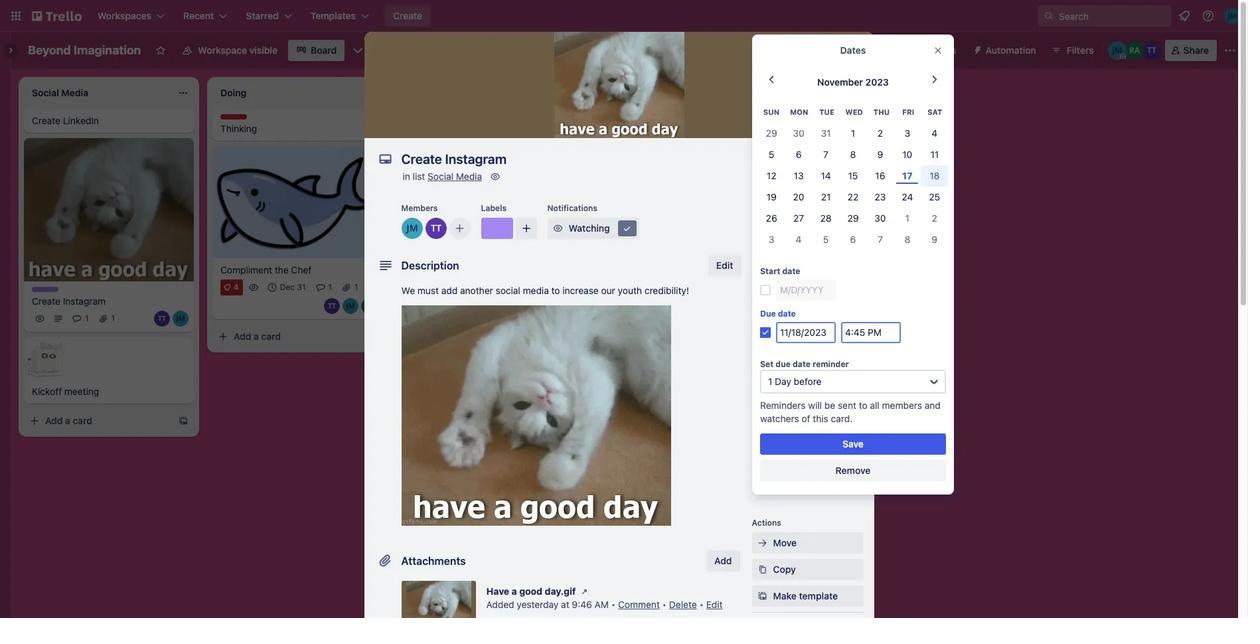 Task type: locate. For each thing, give the bounding box(es) containing it.
5 up 12
[[769, 149, 774, 160]]

sm image right close popover icon
[[967, 40, 986, 58]]

automation left filters button
[[986, 44, 1036, 56]]

0 horizontal spatial create from template… image
[[178, 416, 189, 426]]

2 down 25 button
[[932, 213, 937, 224]]

7 button
[[812, 144, 839, 166], [867, 229, 894, 250]]

29 button down sun
[[758, 123, 785, 144]]

create
[[393, 10, 422, 21], [32, 115, 60, 126], [32, 296, 60, 307]]

sm image right the watching
[[620, 222, 634, 235]]

1 left "we"
[[355, 282, 358, 292]]

sat
[[928, 108, 942, 116]]

terry turtle (terryturtle) image left ruby anderson (rubyanderson7) icon
[[324, 298, 340, 314]]

5 down 28 button at the right top of the page
[[823, 234, 829, 245]]

show menu image
[[1223, 44, 1237, 57]]

color: purple, title: none image
[[481, 218, 513, 239]]

0 vertical spatial 29 button
[[758, 123, 785, 144]]

0 horizontal spatial jeremy miller (jeremymiller198) image
[[173, 311, 189, 327]]

10 button
[[894, 144, 921, 166]]

create inside create linkedin link
[[32, 115, 60, 126]]

delete link
[[669, 599, 697, 610]]

sm image inside the "watching" button
[[551, 222, 565, 235]]

comment link
[[618, 599, 660, 610]]

1 vertical spatial 30 button
[[867, 208, 894, 229]]

dec
[[280, 282, 295, 292]]

1 horizontal spatial media
[[802, 457, 829, 469]]

card down meeting
[[73, 415, 92, 426]]

31 button
[[812, 123, 839, 144]]

social media link
[[428, 171, 482, 182]]

5 button down 28
[[812, 229, 839, 250]]

have a good day.gif
[[486, 586, 576, 597]]

0 horizontal spatial list
[[413, 171, 425, 182]]

0 vertical spatial terry turtle (terryturtle) image
[[1142, 41, 1161, 60]]

date up before in the right bottom of the page
[[793, 359, 811, 369]]

sm image left make
[[756, 590, 769, 603]]

attachment button
[[752, 319, 863, 340]]

1 vertical spatial 3
[[769, 234, 774, 245]]

in list social media
[[403, 171, 482, 182]]

1 button down wed
[[839, 123, 867, 144]]

0 vertical spatial edit
[[716, 260, 733, 271]]

2 vertical spatial create
[[32, 296, 60, 307]]

m/d/yyyy text field up custom fields in the right bottom of the page
[[776, 322, 836, 343]]

0 vertical spatial another
[[628, 86, 662, 97]]

27
[[793, 213, 804, 224]]

media
[[523, 285, 549, 296]]

make
[[773, 590, 797, 601]]

jeremy miller (jeremymiller198) image
[[1224, 8, 1240, 24], [1108, 41, 1126, 60], [343, 298, 358, 314]]

reminder
[[813, 359, 849, 369]]

4 button up 11 on the top right of the page
[[921, 123, 948, 144]]

3 up the 10
[[905, 128, 910, 139]]

checklist
[[773, 270, 814, 281]]

automation
[[986, 44, 1036, 56], [752, 437, 797, 447]]

jeremy miller (jeremymiller198) image down search field
[[1108, 41, 1126, 60]]

sm image inside cover link
[[817, 113, 830, 126]]

1 horizontal spatial ups
[[824, 403, 842, 414]]

2 m/d/yyyy text field from the top
[[776, 322, 836, 343]]

1 down instagram
[[85, 314, 89, 324]]

1 horizontal spatial 7
[[878, 234, 883, 245]]

members link
[[752, 212, 863, 234]]

sm image left the copy
[[756, 563, 769, 576]]

4 button down 27
[[785, 229, 812, 250]]

0 vertical spatial 5
[[769, 149, 774, 160]]

0 horizontal spatial social
[[428, 171, 453, 182]]

sm image right social media link
[[489, 170, 502, 183]]

1 horizontal spatial 8
[[904, 234, 910, 245]]

add a card down "dec 31" checkbox
[[234, 330, 281, 342]]

1 vertical spatial members
[[773, 217, 814, 228]]

5
[[769, 149, 774, 160], [823, 234, 829, 245]]

date right due
[[778, 309, 796, 319]]

edit button
[[708, 255, 741, 276]]

social up add button
[[773, 457, 800, 469]]

1 horizontal spatial 9
[[932, 234, 937, 245]]

labels up color: purple, title: none image
[[481, 203, 507, 213]]

1 horizontal spatial create from template… image
[[366, 331, 377, 342]]

1 vertical spatial create
[[32, 115, 60, 126]]

and
[[925, 400, 941, 411]]

kickoff meeting link
[[32, 385, 186, 399]]

2 vertical spatial 4
[[234, 282, 239, 292]]

0 vertical spatial add a card
[[234, 330, 281, 342]]

8 button down "24" button
[[894, 229, 921, 250]]

automation down watchers in the bottom right of the page
[[752, 437, 797, 447]]

7 button up 14
[[812, 144, 839, 166]]

create for create linkedin
[[32, 115, 60, 126]]

30 button down 23
[[867, 208, 894, 229]]

edit left start
[[716, 260, 733, 271]]

0 horizontal spatial power-ups
[[752, 384, 795, 394]]

to left all
[[859, 400, 867, 411]]

due
[[776, 359, 791, 369]]

of
[[802, 413, 810, 424]]

3 button down 26 on the top right of the page
[[758, 229, 785, 250]]

media up add members to card icon
[[456, 171, 482, 182]]

1 vertical spatial 2 button
[[921, 208, 948, 229]]

sm image right mon
[[817, 113, 830, 126]]

automation button
[[967, 40, 1044, 61]]

1 vertical spatial 7
[[878, 234, 883, 245]]

create button
[[385, 5, 430, 27]]

labels up the start date
[[773, 244, 802, 255]]

add power-ups
[[773, 403, 842, 414]]

0 vertical spatial 2 button
[[867, 123, 894, 144]]

9 button down 25 button
[[921, 229, 948, 250]]

add members to card image
[[454, 222, 465, 235]]

1 button down '24'
[[894, 208, 921, 229]]

add a card button down "dec 31" checkbox
[[212, 326, 361, 347]]

9 button up 16
[[867, 144, 894, 166]]

sm image for checklist
[[756, 270, 769, 283]]

9 up 16
[[877, 149, 883, 160]]

7 for leftmost 7 'button'
[[823, 149, 828, 160]]

1 vertical spatial media
[[802, 457, 829, 469]]

1 vertical spatial m/d/yyyy text field
[[776, 322, 836, 343]]

0 vertical spatial create
[[393, 10, 422, 21]]

0 horizontal spatial a
[[65, 415, 70, 426]]

22
[[848, 191, 859, 203]]

Board name text field
[[21, 40, 148, 61]]

30 down mon
[[793, 128, 804, 139]]

1 vertical spatial terry turtle (terryturtle) image
[[425, 218, 446, 239]]

4 down 'compliment'
[[234, 282, 239, 292]]

2 for 2 button to the right
[[932, 213, 937, 224]]

sm image inside move link
[[756, 536, 769, 550]]

1 horizontal spatial jeremy miller (jeremymiller198) image
[[1108, 41, 1126, 60]]

16 button
[[867, 166, 894, 187]]

None text field
[[395, 147, 833, 171]]

31 right dec
[[297, 282, 306, 292]]

30
[[793, 128, 804, 139], [874, 213, 886, 224]]

8 down "24" button
[[904, 234, 910, 245]]

sun
[[763, 108, 779, 116]]

2 button down 25
[[921, 208, 948, 229]]

power-ups up next month image
[[908, 44, 956, 56]]

date for due date
[[778, 309, 796, 319]]

fri
[[902, 108, 914, 116]]

0 horizontal spatial 2 button
[[867, 123, 894, 144]]

1 vertical spatial 9 button
[[921, 229, 948, 250]]

2 vertical spatial card
[[73, 415, 92, 426]]

edit inside button
[[716, 260, 733, 271]]

star or unstar board image
[[156, 45, 166, 56]]

31 inside checkbox
[[297, 282, 306, 292]]

3 button
[[894, 123, 921, 144], [758, 229, 785, 250]]

7 down 31 button
[[823, 149, 828, 160]]

24 button
[[894, 187, 921, 208]]

remove button
[[760, 460, 946, 482]]

1 vertical spatial 6
[[850, 234, 856, 245]]

4 down members link
[[796, 234, 802, 245]]

thinking
[[220, 123, 257, 134]]

6 button down 22 button
[[839, 229, 867, 250]]

terry turtle (terryturtle) image
[[1142, 41, 1161, 60], [425, 218, 446, 239], [324, 298, 340, 314]]

0 horizontal spatial 7
[[823, 149, 828, 160]]

0 vertical spatial 3
[[905, 128, 910, 139]]

card right 19
[[780, 198, 797, 208]]

1 horizontal spatial add a card button
[[212, 326, 361, 347]]

1 horizontal spatial another
[[628, 86, 662, 97]]

1 horizontal spatial 5 button
[[812, 229, 839, 250]]

1 vertical spatial 3 button
[[758, 229, 785, 250]]

1 day before
[[768, 376, 822, 387]]

add another list button
[[584, 77, 765, 106]]

1 horizontal spatial automation
[[986, 44, 1036, 56]]

1 vertical spatial 1 button
[[894, 208, 921, 229]]

add a card down kickoff meeting
[[45, 415, 92, 426]]

6
[[796, 149, 802, 160], [850, 234, 856, 245]]

0 horizontal spatial dates
[[773, 297, 799, 308]]

1 horizontal spatial a
[[254, 330, 259, 342]]

4 up 11 on the top right of the page
[[932, 128, 938, 139]]

0 vertical spatial 7 button
[[812, 144, 839, 166]]

9 for "9" button to the top
[[877, 149, 883, 160]]

0 vertical spatial members
[[401, 203, 438, 213]]

social inside button
[[773, 457, 800, 469]]

create from template… image
[[555, 121, 566, 131], [366, 331, 377, 342], [178, 416, 189, 426]]

sm image inside automation button
[[967, 40, 986, 58]]

2 for 2 button to the left
[[877, 128, 883, 139]]

3 button up the 10
[[894, 123, 921, 144]]

a for add a card button to the top
[[254, 330, 259, 342]]

29 down 22 button
[[847, 213, 859, 224]]

7
[[823, 149, 828, 160], [878, 234, 883, 245]]

26 button
[[758, 208, 785, 229]]

0 vertical spatial 29
[[766, 128, 777, 139]]

1 horizontal spatial list
[[665, 86, 678, 97]]

2 horizontal spatial 4
[[932, 128, 938, 139]]

description
[[401, 260, 459, 272]]

sm image inside members link
[[756, 216, 769, 230]]

1 vertical spatial a
[[65, 415, 70, 426]]

3
[[905, 128, 910, 139], [769, 234, 774, 245]]

add a card button
[[212, 326, 361, 347], [24, 411, 173, 432]]

sm image
[[967, 40, 986, 58], [620, 222, 634, 235], [756, 270, 769, 283], [756, 536, 769, 550]]

1 horizontal spatial 31
[[821, 128, 831, 139]]

8 button
[[839, 144, 867, 166], [894, 229, 921, 250]]

6 button
[[785, 144, 812, 166], [839, 229, 867, 250]]

sm image inside copy link
[[756, 563, 769, 576]]

1 horizontal spatial power-
[[793, 403, 824, 414]]

add a card button down kickoff meeting link
[[24, 411, 173, 432]]

sm image down actions
[[756, 536, 769, 550]]

17 button
[[894, 166, 921, 187]]

2 button down thu on the right of page
[[867, 123, 894, 144]]

color: bold red, title: "thoughts" element
[[220, 114, 257, 124]]

close popover image
[[933, 45, 943, 56]]

Dec 31 checkbox
[[264, 279, 310, 295]]

beyond
[[28, 43, 71, 57]]

1 horizontal spatial add a card
[[234, 330, 281, 342]]

15 button
[[839, 166, 867, 187]]

compliment the chef
[[220, 264, 311, 275]]

last month image
[[763, 72, 779, 88]]

comment
[[618, 599, 660, 610]]

cover link
[[813, 109, 866, 130]]

6 button up 13
[[785, 144, 812, 166]]

26
[[766, 213, 777, 224]]

create from template… image for add a card button to the top
[[366, 331, 377, 342]]

2 vertical spatial date
[[793, 359, 811, 369]]

social
[[496, 285, 520, 296]]

list inside button
[[665, 86, 678, 97]]

6 down 22 button
[[850, 234, 856, 245]]

0 vertical spatial 8
[[850, 149, 856, 160]]

2 down thu on the right of page
[[877, 128, 883, 139]]

color: purple, title: none image
[[32, 287, 58, 292]]

0 horizontal spatial 3 button
[[758, 229, 785, 250]]

0 horizontal spatial labels
[[481, 203, 507, 213]]

1 horizontal spatial 8 button
[[894, 229, 921, 250]]

dates up due date
[[773, 297, 799, 308]]

sm image for make template link in the right bottom of the page
[[756, 590, 769, 603]]

1 horizontal spatial dates
[[840, 44, 866, 56]]

4 for 4 button to the left
[[796, 234, 802, 245]]

1 horizontal spatial labels
[[773, 244, 802, 255]]

ruby anderson (rubyanderson7) image
[[1125, 41, 1144, 60]]

18 button
[[921, 166, 948, 187]]

3 for the bottommost '3' button
[[769, 234, 774, 245]]

1 vertical spatial ups
[[780, 384, 795, 394]]

8 up 15
[[850, 149, 856, 160]]

ups inside button
[[939, 44, 956, 56]]

0 horizontal spatial to
[[551, 285, 560, 296]]

terry turtle (terryturtle) image left 'share' button
[[1142, 41, 1161, 60]]

primary element
[[0, 0, 1248, 32]]

0 vertical spatial jeremy miller (jeremymiller198) image
[[401, 218, 423, 239]]

jeremy miller (jeremymiller198) image up description at the top
[[401, 218, 423, 239]]

29 down sun
[[766, 128, 777, 139]]

create inside create instagram link
[[32, 296, 60, 307]]

dates
[[840, 44, 866, 56], [773, 297, 799, 308]]

to right media
[[551, 285, 560, 296]]

sm image for members link
[[756, 216, 769, 230]]

30 button down mon
[[785, 123, 812, 144]]

8 button up 15
[[839, 144, 867, 166]]

0 horizontal spatial 31
[[297, 282, 306, 292]]

30 down 23 button
[[874, 213, 886, 224]]

at
[[561, 599, 569, 610]]

sm image for the "watching" button at the top of page
[[551, 222, 565, 235]]

2 horizontal spatial ups
[[939, 44, 956, 56]]

cover
[[830, 114, 858, 125]]

filters button
[[1047, 40, 1098, 61]]

added yesterday at 9:46 am
[[486, 599, 609, 610]]

jeremy miller (jeremymiller198) image right terry turtle (terryturtle) icon
[[173, 311, 189, 327]]

sm image
[[817, 113, 830, 126], [489, 170, 502, 183], [756, 216, 769, 230], [551, 222, 565, 235], [756, 563, 769, 576], [578, 585, 591, 598], [756, 590, 769, 603]]

jeremy miller (jeremymiller198) image
[[401, 218, 423, 239], [173, 311, 189, 327]]

date right start
[[782, 266, 800, 276]]

4 button
[[921, 123, 948, 144], [785, 229, 812, 250]]

0 vertical spatial 1 button
[[839, 123, 867, 144]]

2 horizontal spatial to
[[859, 400, 867, 411]]

power-ups up the "reminders"
[[752, 384, 795, 394]]

media up button
[[802, 457, 829, 469]]

sm image inside checklist link
[[756, 270, 769, 283]]

0 vertical spatial labels
[[481, 203, 507, 213]]

jeremy miller (jeremymiller198) image right open information menu image
[[1224, 8, 1240, 24]]

create inside create button
[[393, 10, 422, 21]]

to
[[770, 198, 777, 208], [551, 285, 560, 296], [859, 400, 867, 411]]

edit right the delete
[[706, 599, 723, 610]]

sm image inside make template link
[[756, 590, 769, 603]]

power-ups
[[908, 44, 956, 56], [752, 384, 795, 394]]

dates up november 2023
[[840, 44, 866, 56]]

sm image down notifications
[[551, 222, 565, 235]]

0 horizontal spatial card
[[73, 415, 92, 426]]

1 vertical spatial 5
[[823, 234, 829, 245]]

27 button
[[785, 208, 812, 229]]

jeremy miller (jeremymiller198) image left ruby anderson (rubyanderson7) icon
[[343, 298, 358, 314]]

1 vertical spatial 30
[[874, 213, 886, 224]]

card down "dec 31" checkbox
[[261, 330, 281, 342]]

3 down 26 button
[[769, 234, 774, 245]]

customize views image
[[351, 44, 365, 57]]

our
[[601, 285, 615, 296]]

sm image left checklist
[[756, 270, 769, 283]]

m/d/yyyy text field down the start date
[[776, 280, 836, 301]]

sm image up 9:46 on the left bottom
[[578, 585, 591, 598]]

sm image down 'add to card'
[[756, 216, 769, 230]]

7 button down 23 button
[[867, 229, 894, 250]]

set due date reminder
[[760, 359, 849, 369]]

social right in
[[428, 171, 453, 182]]

29 button down 22
[[839, 208, 867, 229]]

a
[[254, 330, 259, 342], [65, 415, 70, 426], [512, 586, 517, 597]]

to up 26 on the top right of the page
[[770, 198, 777, 208]]

1 vertical spatial 7 button
[[867, 229, 894, 250]]

power-
[[908, 44, 939, 56], [752, 384, 780, 394], [793, 403, 824, 414]]

6 up 13
[[796, 149, 802, 160]]

watching button
[[547, 218, 639, 239]]

5 button up 12
[[758, 144, 785, 166]]

9 down 25 button
[[932, 234, 937, 245]]

1 vertical spatial labels
[[773, 244, 802, 255]]

13
[[794, 170, 804, 181]]

1 horizontal spatial 3
[[905, 128, 910, 139]]

31 down tue
[[821, 128, 831, 139]]

create linkedin
[[32, 115, 99, 126]]

2 horizontal spatial jeremy miller (jeremymiller198) image
[[1224, 8, 1240, 24]]

save
[[843, 438, 864, 450]]

terry turtle (terryturtle) image left add members to card icon
[[425, 218, 446, 239]]

M/D/YYYY text field
[[776, 280, 836, 301], [776, 322, 836, 343]]

be
[[824, 400, 835, 411]]

7 down 23 button
[[878, 234, 883, 245]]

dates inside "button"
[[773, 297, 799, 308]]

2 button
[[867, 123, 894, 144], [921, 208, 948, 229]]

thinking link
[[220, 122, 374, 135]]

Search field
[[1054, 6, 1170, 26]]

0 horizontal spatial automation
[[752, 437, 797, 447]]

power-ups inside power-ups button
[[908, 44, 956, 56]]

11
[[930, 149, 939, 160]]



Task type: vqa. For each thing, say whether or not it's contained in the screenshot.
the topmost A
yes



Task type: describe. For each thing, give the bounding box(es) containing it.
0 horizontal spatial 4
[[234, 282, 239, 292]]

create for create instagram
[[32, 296, 60, 307]]

0 horizontal spatial 4 button
[[785, 229, 812, 250]]

1 down the cover
[[851, 128, 855, 139]]

0 vertical spatial 3 button
[[894, 123, 921, 144]]

1 vertical spatial list
[[413, 171, 425, 182]]

0 vertical spatial 6
[[796, 149, 802, 160]]

2 vertical spatial power-
[[793, 403, 824, 414]]

set
[[760, 359, 774, 369]]

move
[[773, 537, 797, 548]]

back to home image
[[32, 5, 82, 27]]

share button
[[1165, 40, 1217, 61]]

1 horizontal spatial 2 button
[[921, 208, 948, 229]]

meeting
[[64, 386, 99, 397]]

date for start date
[[782, 266, 800, 276]]

youth
[[618, 285, 642, 296]]

1 horizontal spatial 7 button
[[867, 229, 894, 250]]

1 vertical spatial 5 button
[[812, 229, 839, 250]]

yesterday
[[517, 599, 559, 610]]

card for add a card button to the top's create from template… image
[[261, 330, 281, 342]]

1 horizontal spatial terry turtle (terryturtle) image
[[425, 218, 446, 239]]

25
[[929, 191, 940, 203]]

a for bottommost add a card button
[[65, 415, 70, 426]]

0 vertical spatial jeremy miller (jeremymiller198) image
[[1224, 8, 1240, 24]]

20
[[793, 191, 804, 203]]

imagination
[[74, 43, 141, 57]]

add button button
[[752, 479, 863, 501]]

1 vertical spatial power-ups
[[752, 384, 795, 394]]

0 horizontal spatial members
[[401, 203, 438, 213]]

save button
[[760, 434, 946, 455]]

start date
[[760, 266, 800, 276]]

9 for bottom "9" button
[[932, 234, 937, 245]]

20 button
[[785, 187, 812, 208]]

due
[[760, 309, 776, 319]]

create from template… image for bottommost add a card button
[[178, 416, 189, 426]]

add power-ups link
[[752, 398, 863, 420]]

we must add another social media to increase our youth credibility!
[[401, 285, 689, 296]]

1 vertical spatial 8
[[904, 234, 910, 245]]

0 horizontal spatial terry turtle (terryturtle) image
[[324, 298, 340, 314]]

18
[[930, 170, 940, 181]]

add a card for add a card button to the top
[[234, 330, 281, 342]]

0 horizontal spatial media
[[456, 171, 482, 182]]

thu
[[874, 108, 890, 116]]

1 horizontal spatial 5
[[823, 234, 829, 245]]

0 vertical spatial social
[[428, 171, 453, 182]]

0 vertical spatial 5 button
[[758, 144, 785, 166]]

sm image for copy link
[[756, 563, 769, 576]]

good
[[519, 586, 542, 597]]

the
[[275, 264, 289, 275]]

share
[[1183, 44, 1209, 56]]

day
[[775, 376, 791, 387]]

1 horizontal spatial jeremy miller (jeremymiller198) image
[[401, 218, 423, 239]]

another inside button
[[628, 86, 662, 97]]

labels link
[[752, 239, 863, 260]]

2 vertical spatial jeremy miller (jeremymiller198) image
[[343, 298, 358, 314]]

16
[[875, 170, 885, 181]]

23
[[875, 191, 886, 203]]

due date
[[760, 309, 796, 319]]

dec 31
[[280, 282, 306, 292]]

add button
[[706, 550, 740, 572]]

1 down "24" button
[[905, 213, 910, 224]]

22 button
[[839, 187, 867, 208]]

must
[[417, 285, 439, 296]]

0 vertical spatial 4 button
[[921, 123, 948, 144]]

0 horizontal spatial 7 button
[[812, 144, 839, 166]]

4 for the top 4 button
[[932, 128, 938, 139]]

beyond imagination
[[28, 43, 141, 57]]

media inside button
[[802, 457, 829, 469]]

21 button
[[812, 187, 839, 208]]

sm image for move
[[756, 536, 769, 550]]

0 horizontal spatial 29 button
[[758, 123, 785, 144]]

sm image for cover link
[[817, 113, 830, 126]]

0 horizontal spatial 29
[[766, 128, 777, 139]]

instagram
[[63, 296, 106, 307]]

in
[[403, 171, 410, 182]]

28 button
[[812, 208, 839, 229]]

2 horizontal spatial create from template… image
[[555, 121, 566, 131]]

delete
[[669, 599, 697, 610]]

1 down compliment the chef link
[[328, 282, 332, 292]]

1 horizontal spatial 29
[[847, 213, 859, 224]]

1 vertical spatial 8 button
[[894, 229, 921, 250]]

search image
[[1044, 11, 1054, 21]]

0 notifications image
[[1176, 8, 1192, 24]]

1 horizontal spatial 6 button
[[839, 229, 867, 250]]

0 vertical spatial dates
[[840, 44, 866, 56]]

31 inside button
[[821, 128, 831, 139]]

0 vertical spatial 8 button
[[839, 144, 867, 166]]

custom
[[773, 350, 807, 361]]

added
[[486, 599, 514, 610]]

0 horizontal spatial 30 button
[[785, 123, 812, 144]]

create linkedin link
[[32, 114, 186, 127]]

19
[[767, 191, 777, 203]]

1 horizontal spatial members
[[773, 217, 814, 228]]

2 vertical spatial ups
[[824, 403, 842, 414]]

board link
[[288, 40, 345, 61]]

14 button
[[812, 166, 839, 187]]

0 horizontal spatial 8
[[850, 149, 856, 160]]

1 vertical spatial jeremy miller (jeremymiller198) image
[[173, 311, 189, 327]]

0 horizontal spatial 30
[[793, 128, 804, 139]]

social media
[[773, 457, 829, 469]]

dates button
[[752, 292, 863, 313]]

2 horizontal spatial a
[[512, 586, 517, 597]]

watchers
[[760, 413, 799, 424]]

add button
[[773, 484, 822, 495]]

7 for rightmost 7 'button'
[[878, 234, 883, 245]]

am
[[595, 599, 609, 610]]

start
[[760, 266, 780, 276]]

have\_a\_good\_day.gif image
[[401, 305, 671, 526]]

sm image inside the "watching" button
[[620, 222, 634, 235]]

add to card
[[752, 198, 797, 208]]

1 m/d/yyyy text field from the top
[[776, 280, 836, 301]]

terry turtle (terryturtle) image
[[154, 311, 170, 327]]

chef
[[291, 264, 311, 275]]

1 horizontal spatial to
[[770, 198, 777, 208]]

to inside reminders will be sent to all members and watchers of this card.
[[859, 400, 867, 411]]

make template link
[[752, 586, 863, 607]]

1 vertical spatial another
[[460, 285, 493, 296]]

workspace visible
[[198, 44, 278, 56]]

13 button
[[785, 166, 812, 187]]

0 vertical spatial add a card button
[[212, 326, 361, 347]]

Add time text field
[[841, 322, 901, 343]]

november 2023
[[817, 76, 889, 88]]

1 down create instagram link
[[111, 314, 115, 324]]

button
[[793, 484, 822, 495]]

9:46
[[572, 599, 592, 610]]

1 vertical spatial to
[[551, 285, 560, 296]]

0 horizontal spatial ups
[[780, 384, 795, 394]]

day.gif
[[545, 586, 576, 597]]

have
[[486, 586, 509, 597]]

automation inside automation button
[[986, 44, 1036, 56]]

reminders will be sent to all members and watchers of this card.
[[760, 400, 941, 424]]

ruby anderson (rubyanderson7) image
[[361, 298, 377, 314]]

next month image
[[927, 72, 943, 88]]

create for create
[[393, 10, 422, 21]]

sm image for automation
[[967, 40, 986, 58]]

we
[[401, 285, 415, 296]]

wed
[[845, 108, 863, 116]]

1 vertical spatial automation
[[752, 437, 797, 447]]

1 horizontal spatial 1 button
[[894, 208, 921, 229]]

make template
[[773, 590, 838, 601]]

1 vertical spatial power-
[[752, 384, 780, 394]]

power- inside button
[[908, 44, 939, 56]]

edit link
[[706, 599, 723, 610]]

0 vertical spatial card
[[780, 198, 797, 208]]

this
[[813, 413, 828, 424]]

open information menu image
[[1202, 9, 1215, 23]]

before
[[794, 376, 822, 387]]

compliment the chef link
[[220, 263, 374, 277]]

will
[[808, 400, 822, 411]]

add a card for bottommost add a card button
[[45, 415, 92, 426]]

card for bottommost add a card button's create from template… image
[[73, 415, 92, 426]]

1 horizontal spatial 30
[[874, 213, 886, 224]]

thoughts thinking
[[220, 114, 257, 134]]

0 vertical spatial 9 button
[[867, 144, 894, 166]]

12
[[767, 170, 776, 181]]

1 horizontal spatial 6
[[850, 234, 856, 245]]

11 button
[[921, 144, 948, 166]]

1 vertical spatial edit
[[706, 599, 723, 610]]

custom fields
[[773, 350, 836, 361]]

3 for '3' button to the top
[[905, 128, 910, 139]]

1 left day at the right bottom
[[768, 376, 772, 387]]

attachments
[[401, 555, 466, 567]]

1 horizontal spatial 29 button
[[839, 208, 867, 229]]

members
[[882, 400, 922, 411]]

template
[[799, 590, 838, 601]]

add inside button
[[608, 86, 626, 97]]

1 horizontal spatial 30 button
[[867, 208, 894, 229]]

board
[[311, 44, 337, 56]]

17
[[902, 170, 912, 181]]

25 button
[[921, 187, 948, 208]]

1 vertical spatial add a card button
[[24, 411, 173, 432]]

0 horizontal spatial 6 button
[[785, 144, 812, 166]]



